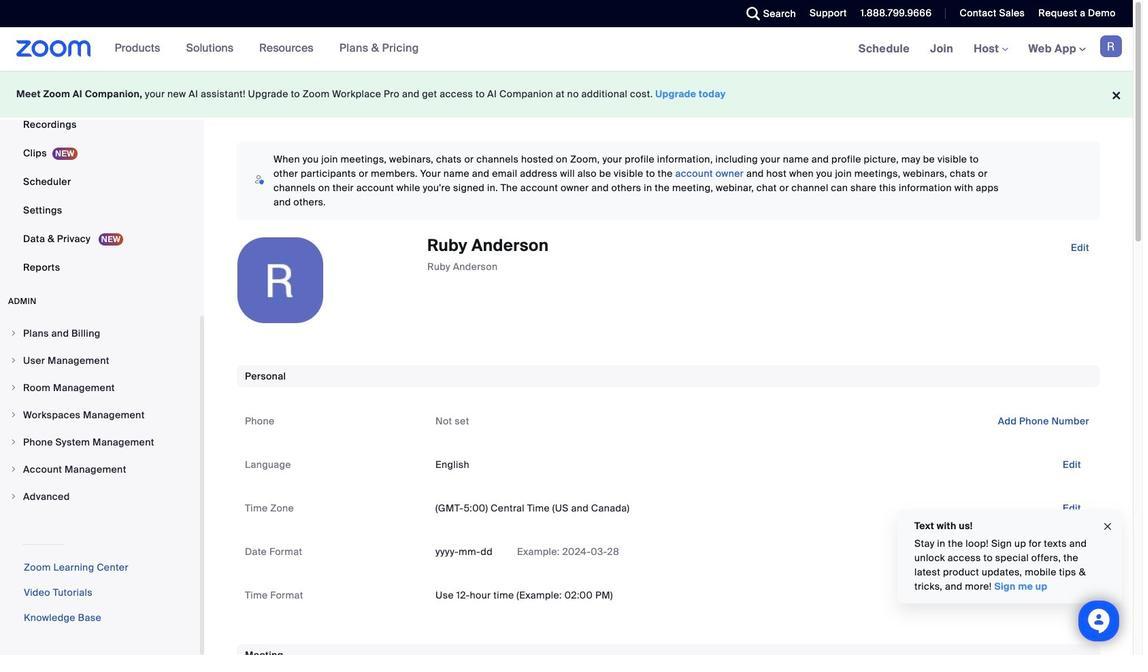 Task type: locate. For each thing, give the bounding box(es) containing it.
zoom logo image
[[16, 40, 91, 57]]

right image
[[10, 330, 18, 338], [10, 357, 18, 365], [10, 493, 18, 501]]

edit user photo image
[[270, 274, 291, 287]]

3 right image from the top
[[10, 438, 18, 447]]

personal menu menu
[[0, 0, 200, 283]]

2 right image from the top
[[10, 411, 18, 419]]

right image for third menu item from the top
[[10, 384, 18, 392]]

right image for fifth menu item from the top
[[10, 438, 18, 447]]

admin menu menu
[[0, 321, 200, 511]]

3 right image from the top
[[10, 493, 18, 501]]

right image for first menu item from the bottom
[[10, 493, 18, 501]]

1 vertical spatial right image
[[10, 357, 18, 365]]

right image
[[10, 384, 18, 392], [10, 411, 18, 419], [10, 438, 18, 447], [10, 466, 18, 474]]

0 vertical spatial right image
[[10, 330, 18, 338]]

1 menu item from the top
[[0, 321, 200, 347]]

4 menu item from the top
[[0, 402, 200, 428]]

profile picture image
[[1101, 35, 1123, 57]]

right image for 4th menu item from the bottom of the admin menu menu
[[10, 411, 18, 419]]

menu item
[[0, 321, 200, 347], [0, 348, 200, 374], [0, 375, 200, 401], [0, 402, 200, 428], [0, 430, 200, 455], [0, 457, 200, 483], [0, 484, 200, 510]]

2 right image from the top
[[10, 357, 18, 365]]

1 right image from the top
[[10, 330, 18, 338]]

banner
[[0, 27, 1134, 71]]

footer
[[0, 71, 1134, 118]]

7 menu item from the top
[[0, 484, 200, 510]]

1 right image from the top
[[10, 384, 18, 392]]

2 vertical spatial right image
[[10, 493, 18, 501]]

right image for 2nd menu item
[[10, 357, 18, 365]]

4 right image from the top
[[10, 466, 18, 474]]



Task type: describe. For each thing, give the bounding box(es) containing it.
user photo image
[[238, 238, 323, 323]]

close image
[[1103, 519, 1114, 535]]

right image for 7th menu item from the bottom
[[10, 330, 18, 338]]

3 menu item from the top
[[0, 375, 200, 401]]

product information navigation
[[105, 27, 430, 71]]

6 menu item from the top
[[0, 457, 200, 483]]

right image for 2nd menu item from the bottom
[[10, 466, 18, 474]]

2 menu item from the top
[[0, 348, 200, 374]]

meetings navigation
[[849, 27, 1134, 71]]

5 menu item from the top
[[0, 430, 200, 455]]



